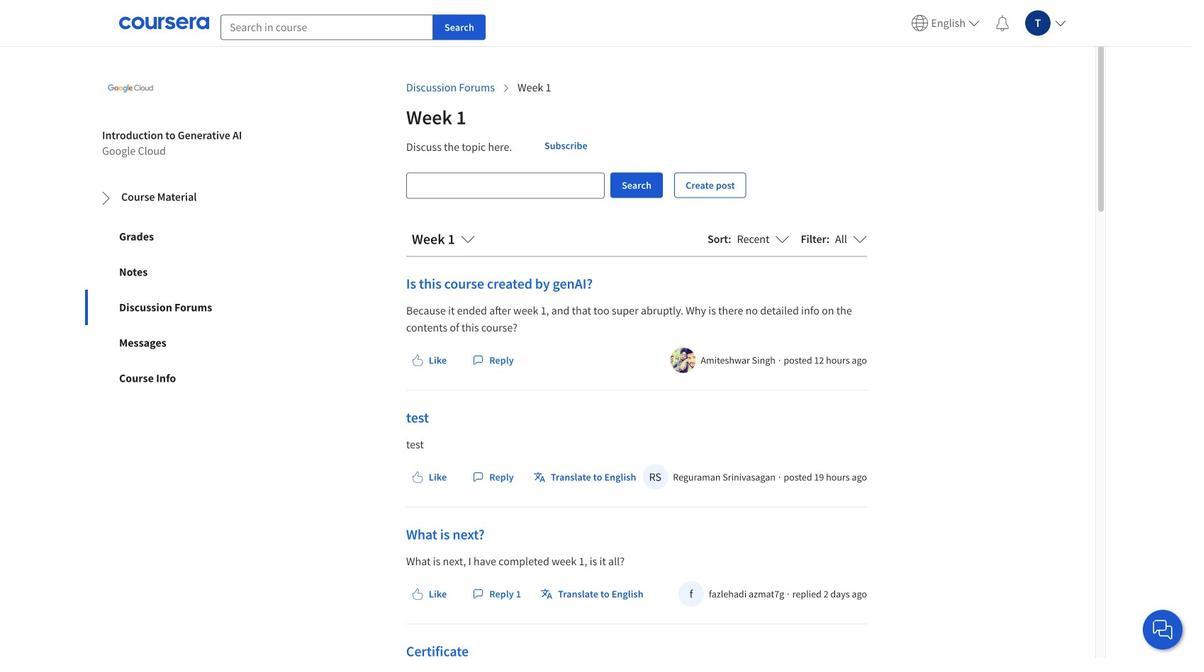 Task type: vqa. For each thing, say whether or not it's contained in the screenshot.
What do you want to learn? text field
no



Task type: locate. For each thing, give the bounding box(es) containing it.
google cloud image
[[102, 60, 159, 117]]

coursera image
[[119, 12, 209, 34]]

Search in course text field
[[221, 15, 433, 40]]



Task type: describe. For each thing, give the bounding box(es) containing it.
help center image
[[1155, 622, 1172, 639]]

amiteshwar singh avatar image
[[671, 348, 696, 373]]

Search Input field
[[407, 173, 604, 198]]



